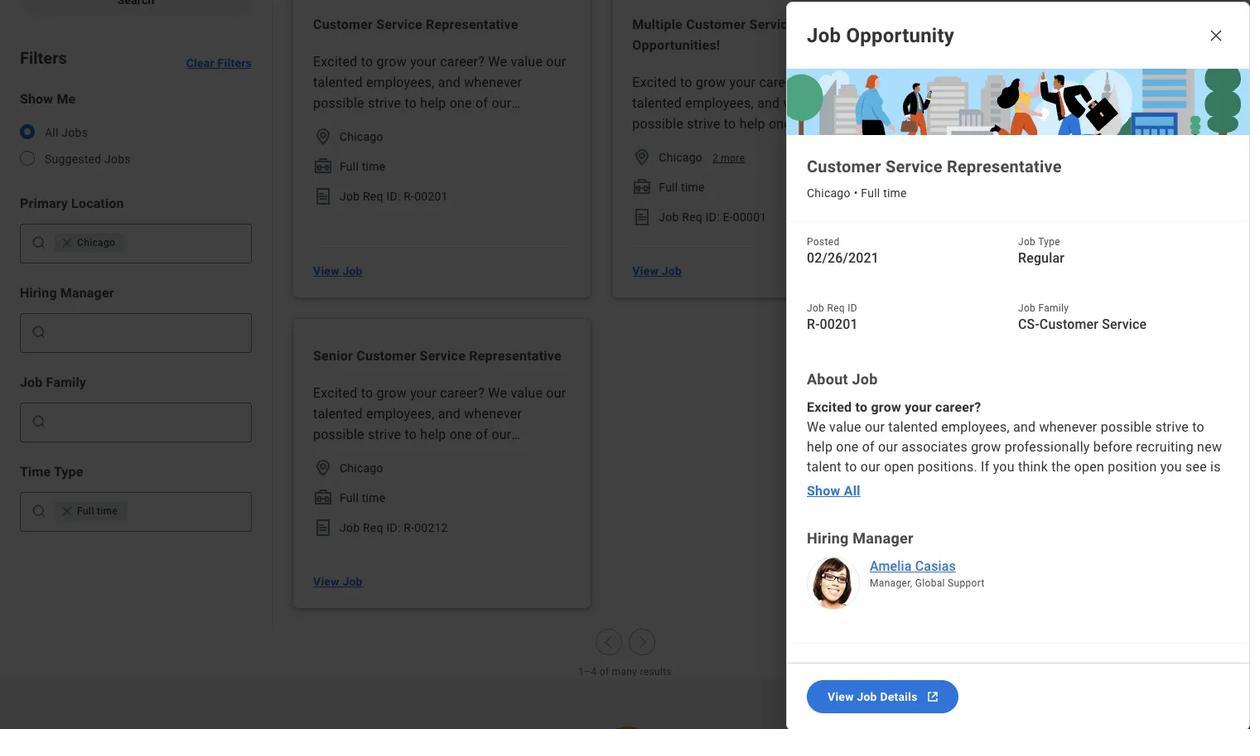 Task type: locate. For each thing, give the bounding box(es) containing it.
full time up job req id : e-00001
[[659, 181, 705, 194]]

show down talent
[[807, 483, 841, 499]]

position
[[1108, 459, 1157, 475]]

time inside full time button
[[97, 506, 118, 517]]

show inside filters tab panel
[[20, 91, 53, 107]]

location element for senior customer service representative
[[313, 458, 333, 478]]

remove image inside full time button
[[61, 505, 74, 518]]

view
[[313, 264, 340, 278], [633, 264, 659, 278], [313, 575, 340, 588], [828, 690, 854, 704]]

hiring
[[20, 285, 57, 301], [807, 530, 849, 547]]

0 vertical spatial customer service representative
[[313, 17, 519, 32]]

1 vertical spatial search image
[[31, 414, 47, 430]]

time right •
[[884, 186, 907, 200]]

whenever
[[1040, 419, 1098, 435]]

id for senior customer service representative
[[387, 521, 398, 535]]

job
[[807, 24, 841, 47], [340, 190, 360, 203], [659, 211, 679, 224], [1019, 236, 1036, 248], [343, 264, 363, 278], [662, 264, 682, 278], [807, 303, 825, 314], [1019, 303, 1036, 314], [852, 370, 878, 388], [20, 375, 43, 390], [340, 521, 360, 535], [343, 575, 363, 588], [857, 690, 877, 704]]

primary location
[[20, 196, 124, 211]]

jobs up suggested
[[62, 126, 88, 139]]

representative
[[426, 17, 519, 32], [947, 157, 1062, 177], [469, 348, 562, 364]]

all down show me
[[45, 126, 59, 139]]

full for customer service representative
[[340, 160, 359, 173]]

1 vertical spatial r-
[[807, 317, 820, 332]]

type inside filters tab panel
[[54, 464, 83, 480]]

0 horizontal spatial hiring
[[20, 285, 57, 301]]

type up "regular"
[[1039, 236, 1061, 248]]

we
[[807, 419, 826, 435]]

search image
[[31, 235, 47, 251], [31, 503, 47, 520]]

x image
[[1208, 27, 1225, 44]]

grow
[[871, 399, 902, 415], [971, 439, 1002, 455]]

r- for customer service representative
[[404, 190, 415, 203]]

2 search image from the top
[[31, 503, 47, 520]]

jobs right suggested
[[105, 152, 131, 166]]

1 horizontal spatial of
[[862, 439, 875, 455]]

0 horizontal spatial all
[[45, 126, 59, 139]]

help
[[807, 439, 833, 455]]

2 open from the left
[[1075, 459, 1105, 475]]

1 vertical spatial family
[[46, 375, 86, 390]]

ext link image
[[925, 689, 941, 705]]

show left me
[[20, 91, 53, 107]]

id for multiple customer service career opportunities!
[[706, 211, 717, 224]]

1 horizontal spatial 00201
[[820, 317, 858, 332]]

hiring manager
[[20, 285, 114, 301], [807, 530, 914, 547]]

1 vertical spatial representative
[[947, 157, 1062, 177]]

talented
[[889, 419, 938, 435]]

manager inside job opportunity dialog
[[853, 530, 914, 547]]

2 horizontal spatial manager
[[1047, 17, 1101, 32]]

to
[[856, 399, 868, 415], [1193, 419, 1205, 435], [845, 459, 858, 475], [1001, 479, 1013, 495]]

time type element
[[313, 157, 333, 177], [952, 157, 972, 177], [633, 177, 653, 197], [313, 488, 333, 508]]

1 horizontal spatial family
[[1039, 303, 1069, 314]]

1 vertical spatial all
[[844, 483, 861, 499]]

1 vertical spatial hiring manager
[[807, 530, 914, 547]]

jobrequisitionid image left job req id : r-00212
[[313, 518, 333, 538]]

full up job req id : r-00212
[[340, 491, 359, 505]]

2 vertical spatial jobrequisitionid image
[[313, 518, 333, 538]]

show me
[[20, 91, 76, 107]]

job inside job family cs-customer service
[[1019, 303, 1036, 314]]

0 vertical spatial time type image
[[952, 157, 972, 177]]

0 vertical spatial hiring manager
[[20, 285, 114, 301]]

0 vertical spatial jobs
[[62, 126, 88, 139]]

time type element for customer service representative
[[313, 157, 333, 177]]

chicago button
[[54, 233, 125, 253]]

2 more
[[713, 152, 745, 164]]

if
[[981, 459, 990, 475]]

0 horizontal spatial family
[[46, 375, 86, 390]]

: for customer
[[398, 190, 401, 203]]

of right 1–4
[[600, 666, 609, 678]]

to up "new" on the right of page
[[1193, 419, 1205, 435]]

location element
[[313, 127, 333, 147], [952, 127, 972, 147], [633, 148, 653, 167], [313, 458, 333, 478]]

jobrequisitionid element for multiple customer service career opportunities!
[[633, 207, 653, 227]]

req for senior customer service representative
[[363, 521, 384, 535]]

0 horizontal spatial hiring manager
[[20, 285, 114, 301]]

open up the we
[[884, 459, 915, 475]]

customer service representative
[[313, 17, 519, 32], [807, 157, 1062, 177]]

id
[[387, 190, 398, 203], [706, 211, 717, 224], [848, 303, 858, 314], [387, 521, 398, 535]]

: for senior
[[398, 521, 401, 535]]

filters right clear at left
[[218, 56, 252, 70]]

1 vertical spatial jobrequisitionid element
[[633, 207, 653, 227]]

00201
[[415, 190, 448, 203], [820, 317, 858, 332]]

grow left your on the bottom right of the page
[[871, 399, 902, 415]]

job inside job req id r-00201
[[807, 303, 825, 314]]

clear filters button
[[186, 36, 252, 70]]

hiring down 'chicago' button
[[20, 285, 57, 301]]

0 horizontal spatial show
[[20, 91, 53, 107]]

1 horizontal spatial filters
[[218, 56, 252, 70]]

02/26/2021
[[807, 250, 879, 266]]

2 vertical spatial r-
[[404, 521, 415, 535]]

job opportunity
[[807, 24, 955, 47]]

remove image for location
[[61, 236, 74, 249]]

1 horizontal spatial jobs
[[105, 152, 131, 166]]

0 horizontal spatial grow
[[871, 399, 902, 415]]

talent
[[807, 459, 842, 475]]

0 vertical spatial our
[[865, 419, 885, 435]]

type
[[1039, 236, 1061, 248], [54, 464, 83, 480]]

1–4
[[579, 666, 597, 678]]

time up the job req id : r-00201
[[362, 160, 386, 173]]

full time up job req id : r-00212
[[340, 491, 386, 505]]

0 horizontal spatial manager
[[60, 285, 114, 301]]

time up job req id : e-00001
[[681, 181, 705, 194]]

0 vertical spatial hiring
[[20, 285, 57, 301]]

our right value
[[865, 419, 885, 435]]

job family
[[20, 375, 86, 390]]

1 horizontal spatial hiring
[[807, 530, 849, 547]]

our
[[865, 419, 885, 435], [879, 439, 899, 455], [861, 459, 881, 475]]

0 vertical spatial 00201
[[415, 190, 448, 203]]

service inside "multiple customer service career opportunities!"
[[750, 17, 796, 32]]

1 horizontal spatial manager
[[853, 530, 914, 547]]

show inside button
[[807, 483, 841, 499]]

full right time type image
[[340, 160, 359, 173]]

1 vertical spatial search image
[[31, 503, 47, 520]]

1 vertical spatial jobrequisitionid image
[[633, 207, 653, 227]]

0 horizontal spatial customer service representative
[[313, 17, 519, 32]]

0 vertical spatial jobrequisitionid element
[[313, 186, 333, 206]]

manager up the amelia
[[853, 530, 914, 547]]

view job button
[[307, 254, 369, 288], [626, 254, 689, 288], [307, 565, 369, 598]]

1 vertical spatial our
[[879, 439, 899, 455]]

jobrequisitionid image left job req id : e-00001
[[633, 207, 653, 227]]

regular
[[1019, 250, 1065, 266]]

see
[[1186, 459, 1207, 475]]

filters tab panel
[[0, 0, 1251, 679]]

our down talented
[[879, 439, 899, 455]]

full time down time type
[[77, 506, 118, 517]]

about job
[[807, 370, 878, 388]]

2 vertical spatial manager
[[853, 530, 914, 547]]

2 horizontal spatial time type image
[[952, 157, 972, 177]]

hiring down "show all"
[[807, 530, 849, 547]]

manager down 'chicago' button
[[60, 285, 114, 301]]

multiple
[[633, 17, 683, 32]]

1 search image from the top
[[31, 235, 47, 251]]

hiring manager up the amelia
[[807, 530, 914, 547]]

posted 02/26/2021
[[807, 236, 879, 266]]

hiring manager down 'chicago' button
[[20, 285, 114, 301]]

time down job default image
[[1001, 160, 1024, 173]]

0 horizontal spatial 00201
[[415, 190, 448, 203]]

full time button
[[54, 501, 128, 521]]

manager right sales
[[1047, 17, 1101, 32]]

0 horizontal spatial time type image
[[313, 488, 333, 508]]

type right time
[[54, 464, 83, 480]]

1 vertical spatial of
[[600, 666, 609, 678]]

1 horizontal spatial grow
[[971, 439, 1002, 455]]

chicago inside job opportunity dialog
[[807, 186, 851, 200]]

search image up job family
[[31, 324, 47, 341]]

sales
[[1009, 17, 1043, 32]]

1 vertical spatial jobs
[[105, 152, 131, 166]]

1 horizontal spatial type
[[1039, 236, 1061, 248]]

full
[[340, 160, 359, 173], [979, 160, 998, 173], [659, 181, 678, 194], [861, 186, 881, 200], [340, 491, 359, 505], [77, 506, 94, 517]]

00201 inside filters tab panel
[[415, 190, 448, 203]]

family for job family cs-customer service
[[1039, 303, 1069, 314]]

: for multiple
[[717, 211, 720, 224]]

0 vertical spatial manager
[[1047, 17, 1101, 32]]

view job button for customer service representative
[[307, 254, 369, 288]]

all right right
[[844, 483, 861, 499]]

2 search image from the top
[[31, 414, 47, 430]]

jobrequisitionid element for customer service representative
[[313, 186, 333, 206]]

full time for customer
[[340, 160, 386, 173]]

professionally
[[1005, 439, 1090, 455]]

r- for senior customer service representative
[[404, 521, 415, 535]]

time for multiple customer service career opportunities!
[[681, 181, 705, 194]]

1 vertical spatial show
[[807, 483, 841, 499]]

clear
[[186, 56, 215, 70]]

our up you,
[[861, 459, 881, 475]]

0 vertical spatial search image
[[31, 235, 47, 251]]

0 vertical spatial representative
[[426, 17, 519, 32]]

search image
[[31, 324, 47, 341], [31, 414, 47, 430]]

2 vertical spatial time type image
[[313, 488, 333, 508]]

1 horizontal spatial all
[[844, 483, 861, 499]]

time inside job opportunity dialog
[[884, 186, 907, 200]]

job inside the job type regular
[[1019, 236, 1036, 248]]

1 horizontal spatial show
[[807, 483, 841, 499]]

location image for senior customer service representative
[[313, 458, 333, 478]]

1 horizontal spatial time type image
[[633, 177, 653, 197]]

location image for customer service representative
[[313, 127, 333, 147]]

jobrequisitionid element down time type image
[[313, 186, 333, 206]]

all
[[45, 126, 59, 139], [844, 483, 861, 499]]

jobs
[[62, 126, 88, 139], [105, 152, 131, 166]]

2
[[713, 152, 719, 164]]

jobrequisitionid element left job req id : r-00212
[[313, 518, 333, 538]]

remove image for type
[[61, 505, 74, 518]]

jobrequisitionid element left job req id : e-00001
[[633, 207, 653, 227]]

jobrequisitionid image down time type image
[[313, 186, 333, 206]]

chevron left image
[[600, 634, 617, 651]]

show
[[20, 91, 53, 107], [807, 483, 841, 499]]

time type image for regional sales manager
[[952, 157, 972, 177]]

search image left remove icon
[[31, 503, 47, 520]]

show for show me
[[20, 91, 53, 107]]

logo image
[[576, 719, 675, 729]]

full up job req id : e-00001
[[659, 181, 678, 194]]

manager,
[[870, 578, 913, 589]]

full time down job default image
[[979, 160, 1024, 173]]

0 vertical spatial search image
[[31, 324, 47, 341]]

time for regional sales manager
[[1001, 160, 1024, 173]]

0 vertical spatial type
[[1039, 236, 1061, 248]]

location image
[[313, 127, 333, 147], [952, 127, 972, 147], [633, 148, 653, 167], [313, 458, 333, 478]]

family inside filters tab panel
[[46, 375, 86, 390]]

chicago for customer service representative
[[340, 130, 383, 143]]

amelia casias link
[[870, 557, 1230, 577]]

time right remove icon
[[97, 506, 118, 517]]

open
[[884, 459, 915, 475], [1075, 459, 1105, 475]]

0 horizontal spatial of
[[600, 666, 609, 678]]

full right •
[[861, 186, 881, 200]]

1–4 of many results
[[579, 666, 672, 678]]

grow up if
[[971, 439, 1002, 455]]

time type image
[[952, 157, 972, 177], [633, 177, 653, 197], [313, 488, 333, 508]]

time up job req id : r-00212
[[362, 491, 386, 505]]

1 vertical spatial :
[[717, 211, 720, 224]]

chicago for multiple customer service career opportunities!
[[659, 151, 703, 164]]

0 horizontal spatial filters
[[20, 48, 67, 68]]

1 vertical spatial customer service representative
[[807, 157, 1062, 177]]

to up value
[[856, 399, 868, 415]]

jobrequisitionid image
[[313, 186, 333, 206], [633, 207, 653, 227], [313, 518, 333, 538]]

family inside job family cs-customer service
[[1039, 303, 1069, 314]]

1 vertical spatial type
[[54, 464, 83, 480]]

1 vertical spatial grow
[[971, 439, 1002, 455]]

filters
[[20, 48, 67, 68], [218, 56, 252, 70]]

manager
[[1047, 17, 1101, 32], [60, 285, 114, 301], [853, 530, 914, 547]]

full time for senior
[[340, 491, 386, 505]]

1 horizontal spatial hiring manager
[[807, 530, 914, 547]]

full time right time type image
[[340, 160, 386, 173]]

open right the
[[1075, 459, 1105, 475]]

0 vertical spatial show
[[20, 91, 53, 107]]

type inside the job type regular
[[1039, 236, 1061, 248]]

chicago for senior customer service representative
[[340, 462, 383, 475]]

1 search image from the top
[[31, 324, 47, 341]]

2 vertical spatial :
[[398, 521, 401, 535]]

regional
[[952, 17, 1006, 32]]

filters inside button
[[218, 56, 252, 70]]

support
[[948, 578, 985, 589]]

:
[[398, 190, 401, 203], [717, 211, 720, 224], [398, 521, 401, 535]]

search image down primary
[[31, 235, 47, 251]]

many
[[612, 666, 638, 678]]

customer inside job family cs-customer service
[[1040, 317, 1099, 332]]

details
[[881, 690, 918, 704]]

view job for multiple customer service career opportunities!
[[633, 264, 682, 278]]

2 vertical spatial jobrequisitionid element
[[313, 518, 333, 538]]

full down job default image
[[979, 160, 998, 173]]

0 vertical spatial r-
[[404, 190, 415, 203]]

location element for customer service representative
[[313, 127, 333, 147]]

jobrequisitionid element
[[313, 186, 333, 206], [633, 207, 653, 227], [313, 518, 333, 538]]

jobrequisitionid element for senior customer service representative
[[313, 518, 333, 538]]

1 horizontal spatial open
[[1075, 459, 1105, 475]]

service
[[377, 17, 423, 32], [750, 17, 796, 32], [886, 157, 943, 177], [1102, 317, 1147, 332], [420, 348, 466, 364]]

full inside job opportunity dialog
[[861, 186, 881, 200]]

view for customer service representative
[[313, 264, 340, 278]]

all jobs
[[45, 126, 88, 139]]

0 vertical spatial family
[[1039, 303, 1069, 314]]

job opportunity dialog
[[787, 2, 1251, 729]]

of right one
[[862, 439, 875, 455]]

to left the apply!
[[1001, 479, 1013, 495]]

search image down job family
[[31, 414, 47, 430]]

location element for regional sales manager
[[952, 127, 972, 147]]

time type
[[20, 464, 83, 480]]

0 vertical spatial :
[[398, 190, 401, 203]]

0 horizontal spatial type
[[54, 464, 83, 480]]

0 horizontal spatial open
[[884, 459, 915, 475]]

remove image
[[61, 236, 77, 249], [61, 236, 74, 249], [61, 505, 74, 518]]

jobrequisitionid image for senior customer service representative
[[313, 518, 333, 538]]

1 horizontal spatial customer service representative
[[807, 157, 1062, 177]]

regional sales manager
[[952, 17, 1101, 32]]

0 vertical spatial of
[[862, 439, 875, 455]]

1 vertical spatial time type image
[[633, 177, 653, 197]]

job family cs-customer service
[[1019, 303, 1147, 332]]

time
[[362, 160, 386, 173], [1001, 160, 1024, 173], [681, 181, 705, 194], [884, 186, 907, 200], [362, 491, 386, 505], [97, 506, 118, 517]]

0 vertical spatial all
[[45, 126, 59, 139]]

1 vertical spatial hiring
[[807, 530, 849, 547]]

filters up show me
[[20, 48, 67, 68]]

view job
[[313, 264, 363, 278], [633, 264, 682, 278], [313, 575, 363, 588]]

0 vertical spatial jobrequisitionid image
[[313, 186, 333, 206]]

r- inside job req id r-00201
[[807, 317, 820, 332]]

1 vertical spatial manager
[[60, 285, 114, 301]]

view inside job opportunity dialog
[[828, 690, 854, 704]]

0 horizontal spatial jobs
[[62, 126, 88, 139]]

1 vertical spatial 00201
[[820, 317, 858, 332]]

full down time type
[[77, 506, 94, 517]]

family for job family
[[46, 375, 86, 390]]



Task type: vqa. For each thing, say whether or not it's contained in the screenshot.
text box
no



Task type: describe. For each thing, give the bounding box(es) containing it.
results
[[640, 666, 672, 678]]

time type image for senior customer service representative
[[313, 488, 333, 508]]

clear filters
[[186, 56, 252, 70]]

we
[[887, 479, 905, 495]]

service inside job family cs-customer service
[[1102, 317, 1147, 332]]

time type element for regional sales manager
[[952, 157, 972, 177]]

time type image
[[313, 157, 333, 177]]

all inside filters tab panel
[[45, 126, 59, 139]]

about
[[807, 370, 849, 388]]

search image for time
[[31, 503, 47, 520]]

job req id : r-00201
[[340, 190, 448, 203]]

career?
[[936, 399, 982, 415]]

view job button for multiple customer service career opportunities!
[[626, 254, 689, 288]]

hiring inside filters tab panel
[[20, 285, 57, 301]]

more
[[721, 152, 745, 164]]

time
[[20, 464, 51, 480]]

search image for primary
[[31, 235, 47, 251]]

full time for multiple
[[659, 181, 705, 194]]

chicago • full time
[[807, 186, 907, 200]]

view job for customer service representative
[[313, 264, 363, 278]]

strive
[[1156, 419, 1189, 435]]

location image for multiple customer service career opportunities!
[[633, 148, 653, 167]]

associates
[[902, 439, 968, 455]]

view job details button
[[807, 680, 959, 714]]

recruiting
[[1137, 439, 1194, 455]]

customer service representative inside filters tab panel
[[313, 17, 519, 32]]

casias
[[916, 559, 956, 574]]

senior
[[313, 348, 353, 364]]

posted
[[807, 236, 840, 248]]

location
[[71, 196, 124, 211]]

view for multiple customer service career opportunities!
[[633, 264, 659, 278]]

positions.
[[918, 459, 978, 475]]

amelia casias manager, global support
[[870, 559, 985, 589]]

show all
[[807, 483, 861, 499]]

•
[[854, 186, 858, 200]]

hiring manager inside filters tab panel
[[20, 285, 114, 301]]

remove image
[[61, 505, 77, 518]]

job req id : r-00212
[[340, 521, 448, 535]]

representative inside job opportunity dialog
[[947, 157, 1062, 177]]

1 open from the left
[[884, 459, 915, 475]]

possible
[[1101, 419, 1152, 435]]

search image for job
[[31, 414, 47, 430]]

multiple customer service career opportunities!
[[633, 17, 840, 53]]

req for customer service representative
[[363, 190, 384, 203]]

job type regular
[[1019, 236, 1065, 266]]

one
[[837, 439, 859, 455]]

excited
[[807, 399, 852, 415]]

global
[[916, 578, 946, 589]]

you down recruiting
[[1161, 459, 1183, 475]]

customer service representative inside job opportunity dialog
[[807, 157, 1062, 177]]

location element for multiple customer service career opportunities!
[[633, 148, 653, 167]]

chicago inside button
[[77, 237, 115, 249]]

00201 inside job req id r-00201
[[820, 317, 858, 332]]

amelia
[[870, 559, 912, 574]]

you right if
[[993, 459, 1015, 475]]

jobs for all jobs
[[62, 126, 88, 139]]

view job button for senior customer service representative
[[307, 565, 369, 598]]

employees,
[[942, 419, 1010, 435]]

full for multiple customer service career opportunities!
[[659, 181, 678, 194]]

time type element for senior customer service representative
[[313, 488, 333, 508]]

right
[[807, 479, 835, 495]]

to down one
[[845, 459, 858, 475]]

time type element for multiple customer service career opportunities!
[[633, 177, 653, 197]]

me
[[57, 91, 76, 107]]

2 vertical spatial representative
[[469, 348, 562, 364]]

is
[[1211, 459, 1221, 475]]

opportunity
[[847, 24, 955, 47]]

pagination element
[[0, 629, 1251, 679]]

view for senior customer service representative
[[313, 575, 340, 588]]

new
[[1198, 439, 1223, 455]]

you down if
[[975, 479, 997, 495]]

for
[[839, 479, 856, 495]]

show all button
[[801, 481, 868, 501]]

and
[[1014, 419, 1036, 435]]

you,
[[859, 479, 884, 495]]

primary
[[20, 196, 68, 211]]

full inside button
[[77, 506, 94, 517]]

cs-
[[1019, 317, 1040, 332]]

career
[[799, 17, 840, 32]]

type for time type
[[54, 464, 83, 480]]

req for multiple customer service career opportunities!
[[682, 211, 703, 224]]

chicago for regional sales manager
[[979, 130, 1022, 143]]

full time for regional
[[979, 160, 1024, 173]]

2 more button
[[713, 152, 745, 165]]

type for job type regular
[[1039, 236, 1061, 248]]

of inside the excited to grow your career? we value our talented employees, and whenever possible strive to help one of our associates grow professionally before recruiting new talent to our open positions. if you think the open position you see is right for you, we encourage you to apply!
[[862, 439, 875, 455]]

jobrequisitionid image for multiple customer service career opportunities!
[[633, 207, 653, 227]]

show for show all
[[807, 483, 841, 499]]

before
[[1094, 439, 1133, 455]]

id inside job req id r-00201
[[848, 303, 858, 314]]

job inside view job details button
[[857, 690, 877, 704]]

time type image for multiple customer service career opportunities!
[[633, 177, 653, 197]]

suggested
[[45, 152, 101, 166]]

encourage
[[908, 479, 972, 495]]

job default image image
[[787, 69, 1250, 135]]

chevron right image
[[634, 634, 650, 651]]

jobrequisitionid image for customer service representative
[[313, 186, 333, 206]]

apply!
[[1016, 479, 1052, 495]]

customer inside "multiple customer service career opportunities!"
[[686, 17, 746, 32]]

id for customer service representative
[[387, 190, 398, 203]]

00212
[[415, 521, 448, 535]]

job req id r-00201
[[807, 303, 858, 332]]

excited to grow your career? we value our talented employees, and whenever possible strive to help one of our associates grow professionally before recruiting new talent to our open positions. if you think the open position you see is right for you, we encourage you to apply!
[[807, 399, 1226, 495]]

time for senior customer service representative
[[362, 491, 386, 505]]

job req id : e-00001
[[659, 211, 767, 224]]

opportunities!
[[633, 37, 721, 53]]

full time inside full time button
[[77, 506, 118, 517]]

req inside job req id r-00201
[[828, 303, 845, 314]]

your
[[905, 399, 932, 415]]

the
[[1052, 459, 1071, 475]]

value
[[830, 419, 862, 435]]

hiring inside job opportunity dialog
[[807, 530, 849, 547]]

senior customer service representative
[[313, 348, 562, 364]]

all inside button
[[844, 483, 861, 499]]

2 vertical spatial our
[[861, 459, 881, 475]]

suggested jobs
[[45, 152, 131, 166]]

of inside pagination element
[[600, 666, 609, 678]]

jobs for suggested jobs
[[105, 152, 131, 166]]

view job for senior customer service representative
[[313, 575, 363, 588]]

hiring manager inside job opportunity dialog
[[807, 530, 914, 547]]

00001
[[733, 211, 767, 224]]

view job details
[[828, 690, 918, 704]]

full for regional sales manager
[[979, 160, 998, 173]]

e-
[[723, 211, 733, 224]]

search image for hiring
[[31, 324, 47, 341]]

full for senior customer service representative
[[340, 491, 359, 505]]

think
[[1019, 459, 1048, 475]]

location image for regional sales manager
[[952, 127, 972, 147]]

time for customer service representative
[[362, 160, 386, 173]]

0 vertical spatial grow
[[871, 399, 902, 415]]



